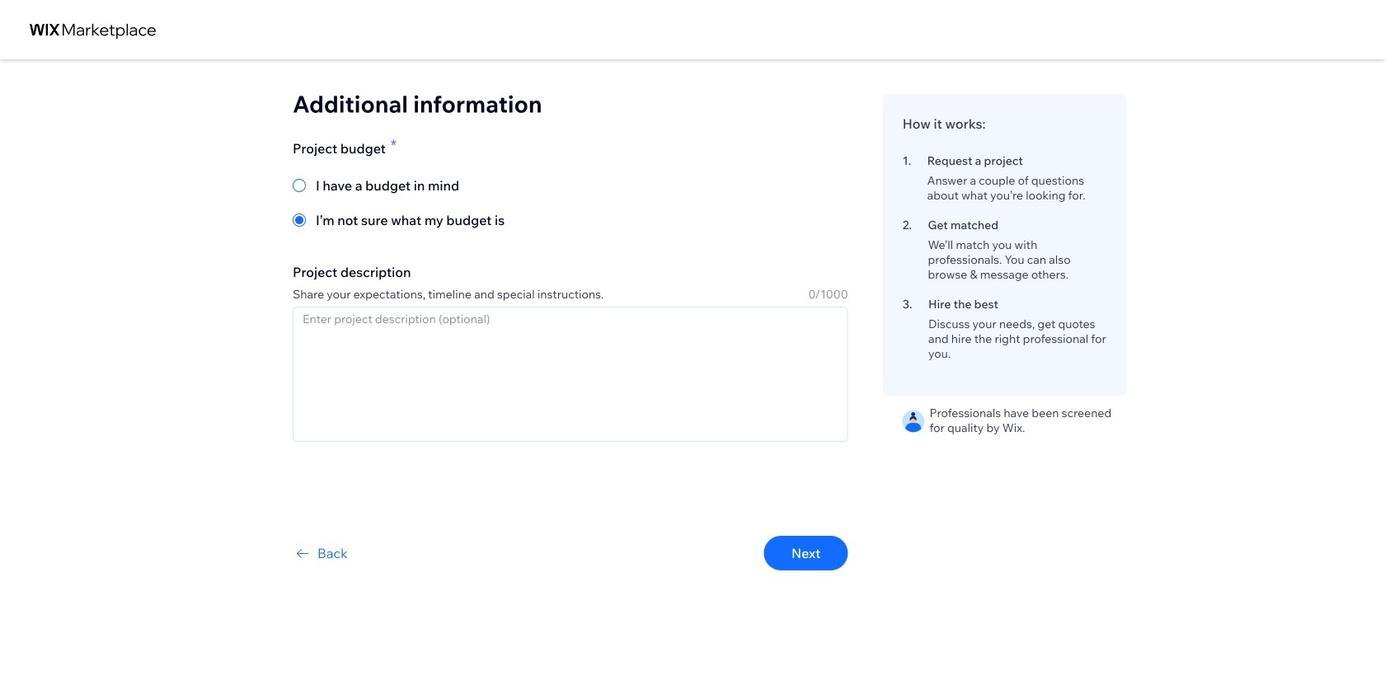 Task type: describe. For each thing, give the bounding box(es) containing it.
Enter project description (optional) text field
[[293, 307, 848, 442]]



Task type: vqa. For each thing, say whether or not it's contained in the screenshot.
Enter project description (optional) text box
yes



